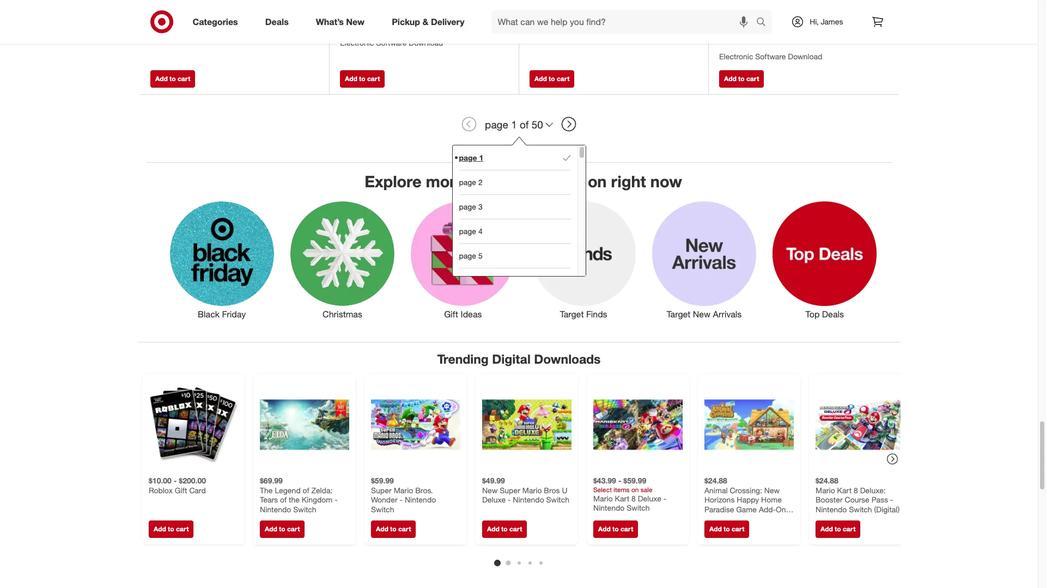 Task type: vqa. For each thing, say whether or not it's contained in the screenshot.
PURCHASED inside $39.99 When purchased online
yes



Task type: describe. For each thing, give the bounding box(es) containing it.
u
[[562, 486, 568, 496]]

search
[[752, 17, 778, 28]]

categories link
[[183, 10, 252, 34]]

on for going
[[588, 172, 607, 191]]

right
[[612, 172, 647, 191]]

3
[[479, 202, 483, 212]]

christmas link
[[282, 200, 403, 321]]

animal
[[705, 486, 728, 496]]

home
[[762, 496, 782, 505]]

$200.00
[[179, 477, 206, 486]]

deluxe inside $49.99 new super mario bros u deluxe - nintendo switch
[[482, 496, 506, 505]]

finds
[[587, 309, 608, 320]]

top deals
[[806, 309, 845, 320]]

deals link
[[256, 10, 303, 34]]

of down legend
[[280, 496, 287, 505]]

50
[[532, 118, 544, 131]]

page 6
[[459, 276, 483, 285]]

$69.99
[[260, 477, 283, 486]]

$24.88 for mario
[[816, 477, 839, 486]]

$39.99
[[340, 6, 366, 17]]

when inside $69.88 when purchased online free with series x console
[[720, 22, 737, 30]]

page 1 of 50
[[485, 118, 544, 131]]

super inside $59.99 super mario bros. wonder - nintendo switch
[[371, 486, 392, 496]]

$24.88 mario kart 8 deluxe: booster course pass - nintendo switch (digital)
[[816, 477, 900, 515]]

black friday link
[[162, 200, 282, 321]]

gift ideas link
[[403, 200, 524, 321]]

now
[[651, 172, 683, 191]]

electronic for $39.99
[[340, 38, 374, 47]]

page 2 link
[[459, 170, 571, 195]]

deluxe inside "$43.99 - $59.99 select items on sale mario kart 8 deluxe - nintendo switch"
[[638, 494, 662, 504]]

page 5 link
[[459, 244, 571, 268]]

page for page 6
[[459, 276, 477, 285]]

online inside $39.99 when purchased online
[[392, 21, 410, 29]]

page 6 link
[[459, 268, 571, 293]]

new for target
[[694, 309, 711, 320]]

roblox gift card image
[[149, 381, 238, 470]]

hi, james
[[810, 17, 844, 26]]

switch inside $49.99 new super mario bros u deluxe - nintendo switch
[[546, 496, 570, 505]]

search button
[[752, 10, 778, 36]]

of down page 1
[[469, 172, 484, 191]]

free
[[720, 34, 735, 43]]

more
[[426, 172, 465, 191]]

1 for page 1
[[480, 153, 484, 162]]

explore more of what's going on right now
[[365, 172, 683, 191]]

gift ideas
[[445, 309, 482, 320]]

page 5
[[459, 251, 483, 261]]

on
[[776, 505, 786, 515]]

purchased inside $39.99 when purchased online
[[359, 21, 390, 29]]

$49.99 new super mario bros u deluxe - nintendo switch
[[482, 477, 570, 505]]

when inside $39.99 when purchased online
[[340, 21, 357, 29]]

nintendo inside $24.88 animal crossing: new horizons happy home paradise game add-on - nintendo switch (digital)
[[705, 515, 736, 524]]

electronic software download for $69.88
[[720, 52, 823, 61]]

pickup & delivery
[[392, 16, 465, 27]]

what's
[[316, 16, 344, 27]]

console
[[784, 34, 812, 43]]

page 3
[[459, 202, 483, 212]]

horizons
[[705, 496, 735, 505]]

$24.88 for animal
[[705, 477, 728, 486]]

super inside $49.99 new super mario bros u deluxe - nintendo switch
[[500, 486, 520, 496]]

5
[[479, 251, 483, 261]]

8 inside the $24.88 mario kart 8 deluxe: booster course pass - nintendo switch (digital)
[[854, 486, 859, 496]]

top
[[806, 309, 820, 320]]

electronic for $69.88
[[720, 52, 754, 61]]

bros
[[544, 486, 560, 496]]

6
[[479, 276, 483, 285]]

(digital) inside the $24.88 mario kart 8 deluxe: booster course pass - nintendo switch (digital)
[[875, 505, 900, 515]]

4
[[479, 227, 483, 236]]

nintendo inside $59.99 super mario bros. wonder - nintendo switch
[[405, 496, 436, 505]]

target for target finds
[[560, 309, 584, 320]]

page 4 link
[[459, 219, 571, 244]]

8 inside "$43.99 - $59.99 select items on sale mario kart 8 deluxe - nintendo switch"
[[632, 494, 636, 504]]

switch inside the $24.88 mario kart 8 deluxe: booster course pass - nintendo switch (digital)
[[849, 505, 873, 515]]

gift inside $10.00 - $200.00 roblox gift card
[[175, 486, 187, 496]]

friday
[[222, 309, 246, 320]]

roblox
[[149, 486, 173, 496]]

$69.99 the legend of zelda: tears of the kingdom - nintendo switch
[[260, 477, 338, 515]]

new for what's
[[346, 16, 365, 27]]

what's
[[489, 172, 537, 191]]

switch inside $24.88 animal crossing: new horizons happy home paradise game add-on - nintendo switch (digital)
[[738, 515, 761, 524]]

card
[[189, 486, 206, 496]]

new inside $24.88 animal crossing: new horizons happy home paradise game add-on - nintendo switch (digital)
[[765, 486, 780, 496]]

explore
[[365, 172, 422, 191]]

deluxe:
[[861, 486, 886, 496]]

kart inside the $24.88 mario kart 8 deluxe: booster course pass - nintendo switch (digital)
[[838, 486, 852, 496]]

page for page 1
[[459, 153, 477, 162]]

$69.88
[[720, 7, 746, 18]]

page for page 1 of 50
[[485, 118, 509, 131]]

hi,
[[810, 17, 819, 26]]

trending digital downloads
[[438, 352, 601, 367]]

x
[[777, 34, 782, 43]]

- inside $69.99 the legend of zelda: tears of the kingdom - nintendo switch
[[335, 496, 338, 505]]

game
[[737, 505, 757, 515]]

course
[[845, 496, 870, 505]]

$10.00
[[149, 477, 171, 486]]

download for $39.99
[[409, 38, 444, 47]]

kart inside "$43.99 - $59.99 select items on sale mario kart 8 deluxe - nintendo switch"
[[615, 494, 630, 504]]

happy
[[737, 496, 759, 505]]

- inside $59.99 super mario bros. wonder - nintendo switch
[[400, 496, 403, 505]]

sale
[[641, 486, 653, 494]]



Task type: locate. For each thing, give the bounding box(es) containing it.
add-
[[759, 505, 776, 515]]

1 target from the left
[[560, 309, 584, 320]]

what's new
[[316, 16, 365, 27]]

0 horizontal spatial electronic software download
[[340, 38, 444, 47]]

new inside $49.99 new super mario bros u deluxe - nintendo switch
[[482, 486, 498, 496]]

-
[[174, 477, 177, 486], [619, 477, 622, 486], [664, 494, 667, 504], [335, 496, 338, 505], [400, 496, 403, 505], [508, 496, 511, 505], [891, 496, 894, 505], [788, 505, 791, 515]]

0 vertical spatial 1
[[512, 118, 517, 131]]

trending
[[438, 352, 489, 367]]

target left finds
[[560, 309, 584, 320]]

switch inside $59.99 super mario bros. wonder - nintendo switch
[[371, 505, 394, 515]]

software for $39.99
[[376, 38, 407, 47]]

0 horizontal spatial kart
[[615, 494, 630, 504]]

nintendo inside $49.99 new super mario bros u deluxe - nintendo switch
[[513, 496, 544, 505]]

1 horizontal spatial $59.99 when purchased online
[[530, 6, 599, 29]]

1 vertical spatial 1
[[480, 153, 484, 162]]

when
[[151, 21, 168, 29], [340, 21, 357, 29], [530, 21, 547, 29], [720, 22, 737, 30]]

categories
[[193, 16, 238, 27]]

1 vertical spatial (digital)
[[763, 515, 789, 524]]

kart right select
[[615, 494, 630, 504]]

items
[[614, 486, 630, 494]]

1 vertical spatial deals
[[823, 309, 845, 320]]

on left right at the top
[[588, 172, 607, 191]]

download down &
[[409, 38, 444, 47]]

kart
[[838, 486, 852, 496], [615, 494, 630, 504]]

online inside $69.88 when purchased online free with series x console
[[772, 22, 789, 30]]

0 horizontal spatial (digital)
[[763, 515, 789, 524]]

software for $69.88
[[756, 52, 787, 61]]

super up wonder
[[371, 486, 392, 496]]

1 up 2
[[480, 153, 484, 162]]

page left 6
[[459, 276, 477, 285]]

mario inside "$43.99 - $59.99 select items on sale mario kart 8 deluxe - nintendo switch"
[[594, 494, 613, 504]]

1 horizontal spatial electronic software download
[[720, 52, 823, 61]]

deals right top
[[823, 309, 845, 320]]

switch down course
[[849, 505, 873, 515]]

switch down sale
[[627, 504, 650, 513]]

1 horizontal spatial 8
[[854, 486, 859, 496]]

james
[[821, 17, 844, 26]]

digital
[[493, 352, 531, 367]]

nintendo down bros.
[[405, 496, 436, 505]]

0 horizontal spatial super
[[371, 486, 392, 496]]

0 horizontal spatial download
[[409, 38, 444, 47]]

target
[[560, 309, 584, 320], [667, 309, 691, 320]]

page for page 4
[[459, 227, 477, 236]]

0 vertical spatial download
[[409, 38, 444, 47]]

paradise
[[705, 505, 734, 515]]

mario inside $59.99 super mario bros. wonder - nintendo switch
[[394, 486, 413, 496]]

nintendo
[[405, 496, 436, 505], [513, 496, 544, 505], [594, 504, 625, 513], [260, 505, 291, 515], [816, 505, 847, 515], [705, 515, 736, 524]]

new right what's
[[346, 16, 365, 27]]

0 vertical spatial on
[[588, 172, 607, 191]]

page inside "link"
[[459, 153, 477, 162]]

electronic software download
[[340, 38, 444, 47], [720, 52, 823, 61]]

switch inside "$43.99 - $59.99 select items on sale mario kart 8 deluxe - nintendo switch"
[[627, 504, 650, 513]]

$10.00 - $200.00 roblox gift card
[[149, 477, 206, 496]]

target for target new arrivals
[[667, 309, 691, 320]]

$43.99 - $59.99 select items on sale mario kart 8 deluxe - nintendo switch
[[594, 477, 667, 513]]

new for $49.99
[[482, 486, 498, 496]]

1 for page 1 of 50
[[512, 118, 517, 131]]

- inside the $24.88 mario kart 8 deluxe: booster course pass - nintendo switch (digital)
[[891, 496, 894, 505]]

gift down $200.00 at the left of page
[[175, 486, 187, 496]]

page left 4
[[459, 227, 477, 236]]

page left 3
[[459, 202, 477, 212]]

mario kart 8 deluxe - nintendo switch image
[[594, 381, 683, 470], [594, 381, 683, 470]]

2 target from the left
[[667, 309, 691, 320]]

$59.99 super mario bros. wonder - nintendo switch
[[371, 477, 436, 515]]

new
[[346, 16, 365, 27], [694, 309, 711, 320], [482, 486, 498, 496], [765, 486, 780, 496]]

$43.99
[[594, 477, 616, 486]]

arrivals
[[714, 309, 742, 320]]

&
[[423, 16, 429, 27]]

software
[[376, 38, 407, 47], [756, 52, 787, 61]]

wonder
[[371, 496, 398, 505]]

0 vertical spatial electronic
[[340, 38, 374, 47]]

tears
[[260, 496, 278, 505]]

mario up booster
[[816, 486, 836, 496]]

deluxe down $49.99
[[482, 496, 506, 505]]

mario kart 8 deluxe: booster course pass - nintendo switch (digital) image
[[816, 381, 905, 470], [816, 381, 905, 470]]

download for $69.88
[[789, 52, 823, 61]]

switch down the game
[[738, 515, 761, 524]]

1 left "50"
[[512, 118, 517, 131]]

ideas
[[461, 309, 482, 320]]

page for page 5
[[459, 251, 477, 261]]

electronic down what's new link
[[340, 38, 374, 47]]

0 horizontal spatial 1
[[480, 153, 484, 162]]

super
[[371, 486, 392, 496], [500, 486, 520, 496]]

pickup & delivery link
[[383, 10, 479, 34]]

delivery
[[431, 16, 465, 27]]

deals
[[265, 16, 289, 27], [823, 309, 845, 320]]

gift left ideas
[[445, 309, 459, 320]]

page 3 link
[[459, 195, 571, 219]]

$49.99
[[482, 477, 505, 486]]

super down $49.99
[[500, 486, 520, 496]]

$24.88 inside the $24.88 mario kart 8 deluxe: booster course pass - nintendo switch (digital)
[[816, 477, 839, 486]]

nintendo inside $69.99 the legend of zelda: tears of the kingdom - nintendo switch
[[260, 505, 291, 515]]

2 super from the left
[[500, 486, 520, 496]]

- inside $24.88 animal crossing: new horizons happy home paradise game add-on - nintendo switch (digital)
[[788, 505, 791, 515]]

page inside dropdown button
[[485, 118, 509, 131]]

kingdom
[[302, 496, 333, 505]]

2 $24.88 from the left
[[816, 477, 839, 486]]

$59.99 inside $59.99 super mario bros. wonder - nintendo switch
[[371, 477, 394, 486]]

legend
[[275, 486, 301, 496]]

new left arrivals
[[694, 309, 711, 320]]

switch down the the
[[293, 505, 316, 515]]

page 1 link
[[459, 146, 571, 170]]

$24.88 animal crossing: new horizons happy home paradise game add-on - nintendo switch (digital)
[[705, 477, 791, 524]]

1 horizontal spatial electronic
[[720, 52, 754, 61]]

1 vertical spatial gift
[[175, 486, 187, 496]]

deluxe right items
[[638, 494, 662, 504]]

switch inside $69.99 the legend of zelda: tears of the kingdom - nintendo switch
[[293, 505, 316, 515]]

on inside "$43.99 - $59.99 select items on sale mario kart 8 deluxe - nintendo switch"
[[632, 486, 639, 494]]

1 inside "link"
[[480, 153, 484, 162]]

1 horizontal spatial $24.88
[[816, 477, 839, 486]]

1 vertical spatial download
[[789, 52, 823, 61]]

$24.88 up animal
[[705, 477, 728, 486]]

0 horizontal spatial electronic
[[340, 38, 374, 47]]

kart up course
[[838, 486, 852, 496]]

1 horizontal spatial kart
[[838, 486, 852, 496]]

$24.88 up booster
[[816, 477, 839, 486]]

add to cart button
[[151, 70, 195, 88], [340, 70, 385, 88], [530, 70, 575, 88], [720, 70, 765, 88], [149, 521, 194, 539], [260, 521, 305, 539], [371, 521, 416, 539], [482, 521, 527, 539], [594, 521, 638, 539], [705, 521, 750, 539], [816, 521, 861, 539]]

- inside $49.99 new super mario bros u deluxe - nintendo switch
[[508, 496, 511, 505]]

1 super from the left
[[371, 486, 392, 496]]

1 horizontal spatial gift
[[445, 309, 459, 320]]

1 horizontal spatial download
[[789, 52, 823, 61]]

on left sale
[[632, 486, 639, 494]]

1 horizontal spatial (digital)
[[875, 505, 900, 515]]

software down pickup
[[376, 38, 407, 47]]

electronic software download down series
[[720, 52, 823, 61]]

going
[[542, 172, 584, 191]]

1 horizontal spatial deluxe
[[638, 494, 662, 504]]

1 horizontal spatial deals
[[823, 309, 845, 320]]

pickup
[[392, 16, 420, 27]]

mario left "bros"
[[523, 486, 542, 496]]

0 vertical spatial deals
[[265, 16, 289, 27]]

pass
[[872, 496, 889, 505]]

to
[[170, 75, 176, 83], [359, 75, 366, 83], [549, 75, 555, 83], [739, 75, 745, 83], [168, 526, 174, 534], [279, 526, 285, 534], [390, 526, 397, 534], [501, 526, 508, 534], [613, 526, 619, 534], [724, 526, 730, 534], [835, 526, 841, 534]]

mario left bros.
[[394, 486, 413, 496]]

page left 5
[[459, 251, 477, 261]]

target finds
[[560, 309, 608, 320]]

page for page 3
[[459, 202, 477, 212]]

mario inside the $24.88 mario kart 8 deluxe: booster course pass - nintendo switch (digital)
[[816, 486, 836, 496]]

nintendo down tears
[[260, 505, 291, 515]]

electronic
[[340, 38, 374, 47], [720, 52, 754, 61]]

What can we help you find? suggestions appear below search field
[[492, 10, 760, 34]]

nintendo down "bros"
[[513, 496, 544, 505]]

new up home
[[765, 486, 780, 496]]

booster
[[816, 496, 843, 505]]

nintendo inside the $24.88 mario kart 8 deluxe: booster course pass - nintendo switch (digital)
[[816, 505, 847, 515]]

mario down $43.99
[[594, 494, 613, 504]]

1 horizontal spatial software
[[756, 52, 787, 61]]

0 vertical spatial gift
[[445, 309, 459, 320]]

1 vertical spatial electronic
[[720, 52, 754, 61]]

with
[[737, 34, 751, 43]]

mario inside $49.99 new super mario bros u deluxe - nintendo switch
[[523, 486, 542, 496]]

black friday
[[198, 309, 246, 320]]

downloads
[[535, 352, 601, 367]]

download
[[409, 38, 444, 47], [789, 52, 823, 61]]

online
[[202, 21, 220, 29], [392, 21, 410, 29], [582, 21, 599, 29], [772, 22, 789, 30]]

what's new link
[[307, 10, 379, 34]]

2 $59.99 when purchased online from the left
[[530, 6, 599, 29]]

of
[[520, 118, 529, 131], [469, 172, 484, 191], [303, 486, 309, 496], [280, 496, 287, 505]]

page 1
[[459, 153, 484, 162]]

of inside dropdown button
[[520, 118, 529, 131]]

of up kingdom
[[303, 486, 309, 496]]

0 horizontal spatial on
[[588, 172, 607, 191]]

switch down wonder
[[371, 505, 394, 515]]

gift
[[445, 309, 459, 320], [175, 486, 187, 496]]

the legend of zelda: tears of the kingdom - nintendo switch image
[[260, 381, 349, 470], [260, 381, 349, 470]]

nintendo inside "$43.99 - $59.99 select items on sale mario kart 8 deluxe - nintendo switch"
[[594, 504, 625, 513]]

purchased inside $69.88 when purchased online free with series x console
[[739, 22, 770, 30]]

target new arrivals link
[[644, 200, 765, 321]]

target left arrivals
[[667, 309, 691, 320]]

deals left what's
[[265, 16, 289, 27]]

1 vertical spatial software
[[756, 52, 787, 61]]

$24.88 inside $24.88 animal crossing: new horizons happy home paradise game add-on - nintendo switch (digital)
[[705, 477, 728, 486]]

on for items
[[632, 486, 639, 494]]

1 vertical spatial on
[[632, 486, 639, 494]]

electronic software download for $39.99
[[340, 38, 444, 47]]

of left "50"
[[520, 118, 529, 131]]

0 horizontal spatial deluxe
[[482, 496, 506, 505]]

0 vertical spatial (digital)
[[875, 505, 900, 515]]

animal crossing: new horizons happy home paradise game add-on - nintendo switch (digital) image
[[705, 381, 794, 470], [705, 381, 794, 470]]

crossing:
[[730, 486, 763, 496]]

nintendo down paradise
[[705, 515, 736, 524]]

page for page 2
[[459, 178, 477, 187]]

nintendo down select
[[594, 504, 625, 513]]

page up "page 1" "link"
[[485, 118, 509, 131]]

new down $49.99
[[482, 486, 498, 496]]

0 horizontal spatial gift
[[175, 486, 187, 496]]

0 horizontal spatial target
[[560, 309, 584, 320]]

zelda:
[[311, 486, 333, 496]]

page up page 2
[[459, 153, 477, 162]]

switch
[[546, 496, 570, 505], [627, 504, 650, 513], [293, 505, 316, 515], [371, 505, 394, 515], [849, 505, 873, 515], [738, 515, 761, 524]]

1 $59.99 when purchased online from the left
[[151, 6, 220, 29]]

page left 2
[[459, 178, 477, 187]]

select
[[594, 486, 612, 494]]

nintendo down booster
[[816, 505, 847, 515]]

software down series
[[756, 52, 787, 61]]

page 2
[[459, 178, 483, 187]]

0 horizontal spatial software
[[376, 38, 407, 47]]

8 up course
[[854, 486, 859, 496]]

$39.99 when purchased online
[[340, 6, 410, 29]]

(digital) inside $24.88 animal crossing: new horizons happy home paradise game add-on - nintendo switch (digital)
[[763, 515, 789, 524]]

0 horizontal spatial deals
[[265, 16, 289, 27]]

on
[[588, 172, 607, 191], [632, 486, 639, 494]]

add
[[155, 75, 168, 83], [345, 75, 358, 83], [535, 75, 547, 83], [725, 75, 737, 83], [154, 526, 166, 534], [265, 526, 277, 534], [376, 526, 388, 534], [487, 526, 500, 534], [598, 526, 611, 534], [710, 526, 722, 534], [821, 526, 833, 534]]

1 $24.88 from the left
[[705, 477, 728, 486]]

page 4
[[459, 227, 483, 236]]

(digital)
[[875, 505, 900, 515], [763, 515, 789, 524]]

1 horizontal spatial on
[[632, 486, 639, 494]]

0 vertical spatial electronic software download
[[340, 38, 444, 47]]

electronic software download down pickup
[[340, 38, 444, 47]]

series
[[753, 34, 775, 43]]

0 horizontal spatial $24.88
[[705, 477, 728, 486]]

christmas
[[323, 309, 363, 320]]

0 vertical spatial software
[[376, 38, 407, 47]]

(digital) down on
[[763, 515, 789, 524]]

0 horizontal spatial $59.99 when purchased online
[[151, 6, 220, 29]]

new super mario bros u deluxe - nintendo switch image
[[482, 381, 572, 470], [482, 381, 572, 470]]

black
[[198, 309, 220, 320]]

0 horizontal spatial 8
[[632, 494, 636, 504]]

the
[[260, 486, 273, 496]]

1 horizontal spatial 1
[[512, 118, 517, 131]]

1 vertical spatial electronic software download
[[720, 52, 823, 61]]

$69.88 when purchased online free with series x console
[[720, 7, 812, 43]]

switch down "bros"
[[546, 496, 570, 505]]

$59.99 inside "$43.99 - $59.99 select items on sale mario kart 8 deluxe - nintendo switch"
[[624, 477, 647, 486]]

1 inside dropdown button
[[512, 118, 517, 131]]

super mario bros. wonder - nintendo switch image
[[371, 381, 461, 470], [371, 381, 461, 470]]

bros.
[[415, 486, 433, 496]]

download down the "console"
[[789, 52, 823, 61]]

(digital) down pass
[[875, 505, 900, 515]]

1 horizontal spatial super
[[500, 486, 520, 496]]

8 right items
[[632, 494, 636, 504]]

- inside $10.00 - $200.00 roblox gift card
[[174, 477, 177, 486]]

1 horizontal spatial target
[[667, 309, 691, 320]]

electronic down the with
[[720, 52, 754, 61]]



